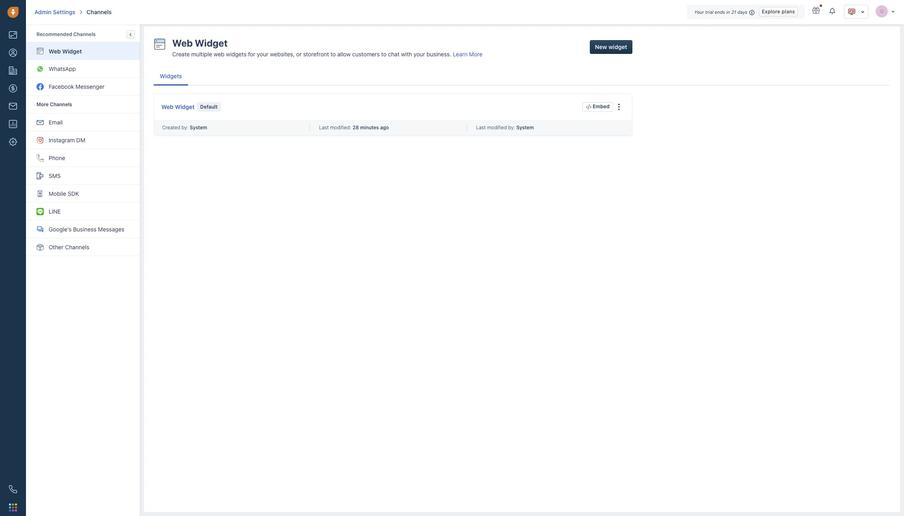 Task type: vqa. For each thing, say whether or not it's contained in the screenshot.
the middle Widget
yes



Task type: describe. For each thing, give the bounding box(es) containing it.
admin
[[34, 9, 51, 15]]

instagram dm
[[49, 137, 85, 144]]

line
[[49, 208, 61, 215]]

business
[[73, 226, 96, 233]]

multiple
[[191, 51, 212, 57]]

web up 'create'
[[172, 37, 193, 49]]

1 horizontal spatial web widget link
[[161, 102, 195, 112]]

new
[[595, 44, 607, 50]]

ic_arrow_down image
[[861, 9, 865, 15]]

other channels
[[49, 244, 89, 251]]

other channels link
[[26, 238, 140, 256]]

0 horizontal spatial widget
[[62, 48, 82, 55]]

minutes
[[360, 124, 379, 130]]

recommended
[[37, 31, 72, 37]]

customers
[[352, 51, 380, 57]]

whatsapp
[[49, 65, 76, 72]]

google's business messages
[[49, 226, 124, 233]]

last modified: 28 minutes ago
[[319, 124, 389, 130]]

for
[[248, 51, 255, 57]]

created
[[162, 124, 180, 130]]

embed button
[[583, 102, 614, 112]]

created by : system
[[162, 124, 207, 130]]

instagram
[[49, 137, 75, 144]]

admin settings
[[34, 9, 75, 15]]

0 vertical spatial channels
[[87, 9, 112, 15]]

plans
[[782, 8, 795, 15]]

recommended channels
[[37, 31, 96, 37]]

widgets
[[160, 72, 182, 79]]

system for created by : system
[[190, 124, 207, 130]]

whatsapp link
[[26, 60, 140, 78]]

with
[[401, 51, 412, 57]]

missing translation "unavailable" for locale "en-us" image
[[848, 8, 856, 16]]

phone image
[[9, 485, 17, 494]]

modified:
[[330, 124, 351, 130]]

line link
[[26, 203, 140, 221]]

other
[[49, 244, 64, 251]]

web widget up multiple
[[172, 37, 228, 49]]

last for last modified by: system
[[476, 124, 486, 130]]

google's business messages link
[[26, 221, 140, 238]]

facebook
[[49, 83, 74, 90]]

phone
[[49, 155, 65, 161]]

your
[[695, 9, 704, 15]]

explore plans
[[762, 8, 795, 15]]

email link
[[26, 114, 140, 131]]

web
[[214, 51, 225, 57]]

sms
[[49, 172, 61, 179]]

google's
[[49, 226, 72, 233]]

new widget
[[595, 44, 627, 50]]

mobile
[[49, 190, 66, 197]]

widget
[[609, 44, 627, 50]]

embed
[[593, 104, 610, 110]]

modified
[[487, 124, 507, 130]]

new widget link
[[590, 40, 633, 54]]

dm
[[76, 137, 85, 144]]



Task type: locate. For each thing, give the bounding box(es) containing it.
28
[[353, 124, 359, 130]]

explore plans button
[[759, 7, 798, 17]]

1 horizontal spatial to
[[381, 51, 387, 57]]

widgets link
[[154, 68, 188, 84]]

to
[[331, 51, 336, 57], [381, 51, 387, 57]]

1 vertical spatial channels
[[73, 31, 96, 37]]

web widget down recommended channels
[[49, 48, 82, 55]]

system right by:
[[517, 124, 534, 130]]

web widget up by
[[161, 103, 195, 110]]

web widget
[[172, 37, 228, 49], [49, 48, 82, 55], [161, 103, 195, 110]]

0 horizontal spatial system
[[190, 124, 207, 130]]

phone element
[[5, 481, 21, 498]]

21
[[732, 9, 737, 15]]

to left chat
[[381, 51, 387, 57]]

embed image
[[586, 105, 592, 109]]

system
[[190, 124, 207, 130], [517, 124, 534, 130]]

business.
[[427, 51, 452, 57]]

channels for other channels
[[65, 244, 89, 251]]

last
[[319, 124, 329, 130], [476, 124, 486, 130]]

1 horizontal spatial last
[[476, 124, 486, 130]]

last modified by: system
[[476, 124, 534, 130]]

or
[[296, 51, 302, 57]]

2 system from the left
[[517, 124, 534, 130]]

1 system from the left
[[190, 124, 207, 130]]

1 to from the left
[[331, 51, 336, 57]]

widget down recommended channels
[[62, 48, 82, 55]]

angle left image
[[130, 32, 132, 37]]

0 vertical spatial web widget link
[[26, 42, 140, 60]]

more
[[469, 51, 483, 57]]

trial
[[706, 9, 714, 15]]

web widget link down recommended channels
[[26, 42, 140, 60]]

by:
[[508, 124, 515, 130]]

chat
[[388, 51, 400, 57]]

1 your from the left
[[257, 51, 268, 57]]

ago
[[380, 124, 389, 130]]

2 last from the left
[[476, 124, 486, 130]]

widget up the created by : system
[[175, 103, 195, 110]]

days
[[738, 9, 748, 15]]

default
[[200, 104, 218, 110]]

widgets
[[226, 51, 247, 57]]

web down recommended
[[49, 48, 61, 55]]

ends
[[715, 9, 725, 15]]

your right "for"
[[257, 51, 268, 57]]

messenger
[[76, 83, 105, 90]]

your trial ends in 21 days
[[695, 9, 748, 15]]

by
[[182, 124, 187, 130]]

facebook messenger link
[[26, 78, 140, 96]]

2 to from the left
[[381, 51, 387, 57]]

bell regular image
[[830, 7, 836, 15]]

widget up web
[[195, 37, 228, 49]]

ic_arrow_down image
[[892, 9, 896, 14]]

2 vertical spatial channels
[[65, 244, 89, 251]]

channels right recommended
[[73, 31, 96, 37]]

channels for recommended channels
[[73, 31, 96, 37]]

system for last modified by: system
[[517, 124, 534, 130]]

mobile sdk
[[49, 190, 79, 197]]

learn more link
[[453, 51, 483, 57]]

last left the modified
[[476, 124, 486, 130]]

channels
[[87, 9, 112, 15], [73, 31, 96, 37], [65, 244, 89, 251]]

0 horizontal spatial web widget link
[[26, 42, 140, 60]]

1 horizontal spatial widget
[[175, 103, 195, 110]]

web widget link up by
[[161, 102, 195, 112]]

web
[[172, 37, 193, 49], [49, 48, 61, 55], [161, 103, 174, 110]]

2 horizontal spatial widget
[[195, 37, 228, 49]]

phone link
[[26, 149, 140, 167]]

create multiple web widgets for your websites, or storefront to allow customers to chat with your business. learn more
[[172, 51, 483, 57]]

your
[[257, 51, 268, 57], [414, 51, 425, 57]]

system right :
[[190, 124, 207, 130]]

admin settings link
[[34, 8, 75, 16]]

messages
[[98, 226, 124, 233]]

freshworks switcher image
[[9, 504, 17, 512]]

channels down google's business messages link
[[65, 244, 89, 251]]

instagram dm link
[[26, 131, 140, 149]]

explore
[[762, 8, 781, 15]]

ic_info_icon image
[[750, 9, 755, 16]]

email
[[49, 119, 63, 126]]

:
[[187, 124, 189, 130]]

2 your from the left
[[414, 51, 425, 57]]

1 horizontal spatial your
[[414, 51, 425, 57]]

0 horizontal spatial to
[[331, 51, 336, 57]]

last for last modified: 28 minutes ago
[[319, 124, 329, 130]]

sms link
[[26, 167, 140, 185]]

create
[[172, 51, 190, 57]]

web widget link
[[26, 42, 140, 60], [161, 102, 195, 112]]

1 last from the left
[[319, 124, 329, 130]]

in
[[727, 9, 730, 15]]

1 vertical spatial web widget link
[[161, 102, 195, 112]]

web up created
[[161, 103, 174, 110]]

to left allow
[[331, 51, 336, 57]]

1 horizontal spatial system
[[517, 124, 534, 130]]

facebook messenger
[[49, 83, 105, 90]]

widget
[[195, 37, 228, 49], [62, 48, 82, 55], [175, 103, 195, 110]]

0 horizontal spatial last
[[319, 124, 329, 130]]

channels right settings
[[87, 9, 112, 15]]

settings
[[53, 9, 75, 15]]

mobile sdk link
[[26, 185, 140, 203]]

0 horizontal spatial your
[[257, 51, 268, 57]]

allow
[[337, 51, 351, 57]]

last left modified:
[[319, 124, 329, 130]]

sdk
[[68, 190, 79, 197]]

your right with at the left of page
[[414, 51, 425, 57]]

learn
[[453, 51, 468, 57]]

storefront
[[303, 51, 329, 57]]

websites,
[[270, 51, 295, 57]]



